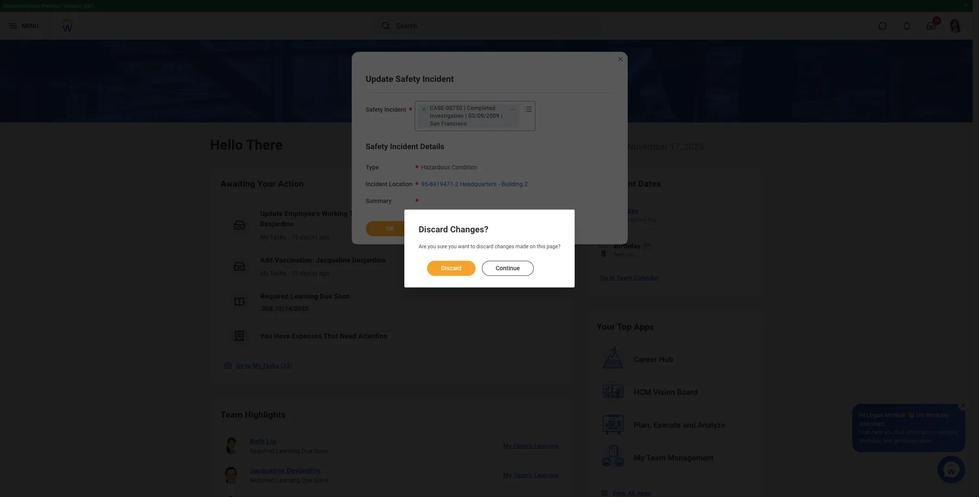 Task type: describe. For each thing, give the bounding box(es) containing it.
dates
[[639, 179, 661, 189]]

plan, execute and analyze
[[634, 421, 726, 430]]

liu inside birthday 🎂 beth liu
[[627, 252, 634, 258]]

awaiting your action
[[221, 179, 304, 189]]

my inside button
[[634, 454, 645, 463]]

building
[[502, 181, 523, 188]]

my team's learning for desjardins
[[503, 472, 559, 479]]

holiday button
[[614, 205, 752, 217]]

my team management
[[634, 454, 714, 463]]

incident location
[[366, 181, 413, 188]]

you
[[260, 332, 272, 341]]

analyze
[[698, 421, 726, 430]]

help
[[873, 430, 883, 436]]

1 vertical spatial team
[[221, 410, 243, 420]]

there
[[246, 137, 283, 153]]

add
[[260, 256, 273, 265]]

related actions image
[[510, 107, 516, 113]]

(33)
[[281, 363, 292, 370]]

👋
[[907, 412, 915, 419]]

incident left x small icon
[[385, 106, 406, 113]]

case-00750 | completed investigation | 03/09/2009 | san francisco, press delete to clear value. option
[[418, 104, 520, 128]]

update safety incident
[[366, 74, 454, 84]]

information,
[[906, 430, 936, 436]]

17,
[[670, 142, 682, 152]]

- inside safety incident details group
[[498, 181, 500, 188]]

x image
[[961, 403, 967, 409]]

time:
[[349, 210, 368, 218]]

nbox image
[[601, 490, 609, 498]]

00750
[[446, 105, 463, 111]]

hazardous
[[421, 164, 450, 171]]

working
[[322, 210, 348, 218]]

safety incident
[[366, 106, 406, 113]]

hello there main content
[[0, 40, 973, 498]]

to for go to my tasks (33)
[[245, 363, 251, 370]]

inbox image inside go to my tasks (33) button
[[224, 362, 233, 370]]

things
[[903, 438, 919, 445]]

i
[[860, 430, 861, 436]]

board
[[677, 388, 698, 397]]

dec 8
[[599, 243, 609, 259]]

day
[[648, 217, 657, 223]]

thanksgiving
[[614, 217, 647, 223]]

1 vertical spatial desjardins
[[352, 256, 386, 265]]

find
[[895, 430, 905, 436]]

update safety incident dialog
[[352, 52, 628, 245]]

due inside beth liu required learning due soon
[[302, 448, 313, 455]]

calendar
[[634, 275, 659, 281]]

it's
[[587, 142, 598, 152]]

safety incident details
[[366, 142, 445, 151]]

holiday thanksgiving day
[[614, 207, 657, 223]]

- up vaccination:
[[288, 234, 290, 241]]

safety incident details button
[[366, 142, 445, 151]]

case-
[[430, 105, 446, 111]]

2023
[[684, 142, 704, 152]]

tasks for inbox image inside the awaiting your action list
[[270, 270, 287, 277]]

hi
[[860, 412, 865, 419]]

important dates element
[[597, 200, 752, 268]]

go for go to team calendar
[[601, 275, 608, 281]]

san
[[430, 120, 440, 127]]

region inside "discard changes?" dialog
[[419, 254, 561, 277]]

made
[[516, 244, 529, 250]]

sure
[[437, 244, 447, 250]]

adeptai_dpt1
[[64, 3, 94, 9]]

due inside jacqueline desjardins required learning due soon
[[302, 477, 313, 484]]

| right "03/09/2009"
[[501, 113, 503, 119]]

and inside hi logan mcneil! 👋 i'm workday assistant i can help you find information, navigate workday, and get things done.
[[883, 438, 893, 445]]

inbox image
[[233, 219, 246, 232]]

profile logan mcneil element
[[944, 16, 968, 35]]

my team management button
[[598, 443, 753, 474]]

learning inside beth liu required learning due soon
[[276, 448, 300, 455]]

book open image
[[233, 296, 246, 309]]

flexible
[[397, 210, 422, 218]]

can
[[862, 430, 872, 436]]

view all apps button
[[597, 485, 657, 498]]

hcm vision board
[[634, 388, 698, 397]]

2 2 from the left
[[525, 181, 528, 188]]

apps for view all apps
[[637, 490, 651, 497]]

required for beth liu
[[250, 448, 275, 455]]

my team's learning button for liu
[[500, 438, 563, 455]]

top
[[617, 322, 632, 332]]

expenses
[[292, 332, 322, 341]]

required for jacqueline desjardins
[[250, 477, 275, 484]]

execute
[[654, 421, 681, 430]]

birthday 🎂 beth liu
[[614, 242, 652, 258]]

i'm
[[917, 412, 925, 419]]

highlights
[[245, 410, 286, 420]]

on
[[530, 244, 536, 250]]

go to team calendar button
[[597, 269, 663, 287]]

- inside banner
[[61, 3, 63, 9]]

important
[[597, 179, 636, 189]]

action
[[278, 179, 304, 189]]

1 horizontal spatial your
[[597, 322, 615, 332]]

that
[[324, 332, 338, 341]]

1 day(s) from the top
[[300, 234, 318, 241]]

you have expenses that need attention
[[260, 332, 388, 341]]

arrangement:
[[442, 210, 485, 218]]

beth liu required learning due soon
[[250, 438, 329, 455]]

update for update employee's working time: request flexible work arrangement: jacqueline desjardins
[[260, 210, 283, 218]]

team's for liu
[[513, 443, 533, 450]]

team's for desjardins
[[513, 472, 533, 479]]

birthday
[[614, 242, 641, 250]]

| right the 00750
[[464, 105, 466, 111]]

want
[[458, 244, 469, 250]]

discard
[[477, 244, 494, 250]]

safety for safety incident details
[[366, 142, 388, 151]]

work
[[424, 210, 440, 218]]

hi logan mcneil! 👋 i'm workday assistant i can help you find information, navigate workday, and get things done.
[[860, 412, 959, 445]]

ago for inbox image inside the awaiting your action list
[[319, 270, 330, 277]]

it's friday, november 17, 2023
[[587, 142, 704, 152]]

continue button
[[482, 261, 534, 276]]

your top apps
[[597, 322, 654, 332]]

jacqueline desjardins required learning due soon
[[250, 467, 329, 484]]

discard changes?
[[419, 225, 489, 235]]

safety incident details group
[[366, 142, 614, 206]]

get
[[894, 438, 902, 445]]

go to my tasks (33) button
[[221, 357, 297, 375]]

assistant
[[860, 421, 885, 428]]

vision
[[653, 388, 675, 397]]

go to my tasks (33)
[[236, 363, 292, 370]]

due 12/14/2022
[[262, 306, 309, 313]]



Task type: locate. For each thing, give the bounding box(es) containing it.
| up francisco at left top
[[465, 113, 467, 119]]

1 my tasks - 15 day(s) ago from the top
[[260, 234, 330, 241]]

0 vertical spatial my team's learning button
[[500, 438, 563, 455]]

team left "highlights"
[[221, 410, 243, 420]]

safety for safety incident
[[366, 106, 383, 113]]

tasks for inbox icon
[[270, 234, 287, 241]]

notifications large image
[[903, 22, 912, 30]]

your left action
[[258, 179, 276, 189]]

0 vertical spatial ago
[[319, 234, 330, 241]]

add vaccination: jacqueline desjardins
[[260, 256, 386, 265]]

need
[[340, 332, 357, 341]]

hazardous condition
[[421, 164, 478, 171]]

jacqueline
[[487, 210, 522, 218], [316, 256, 351, 265], [250, 467, 285, 475]]

preview
[[41, 3, 60, 9]]

0 vertical spatial team
[[617, 275, 632, 281]]

2 team's from the top
[[513, 472, 533, 479]]

implementation preview -   adeptai_dpt1
[[3, 3, 94, 9]]

1 vertical spatial required
[[250, 448, 275, 455]]

0 vertical spatial inbox image
[[233, 260, 246, 273]]

my tasks - 15 day(s) ago for inbox image inside the awaiting your action list
[[260, 270, 330, 277]]

your left top
[[597, 322, 615, 332]]

hcm
[[634, 388, 652, 397]]

discard changes? dialog
[[405, 210, 575, 288]]

soon down jacqueline desjardins button
[[314, 477, 329, 484]]

beth inside birthday 🎂 beth liu
[[614, 252, 625, 258]]

12/14/2022
[[275, 306, 309, 313]]

summary
[[366, 198, 392, 204]]

0 vertical spatial team's
[[513, 443, 533, 450]]

beth inside beth liu required learning due soon
[[250, 438, 265, 446]]

soon up need
[[334, 293, 350, 301]]

1 vertical spatial your
[[597, 322, 615, 332]]

0 vertical spatial desjardins
[[260, 220, 294, 228]]

1 vertical spatial tasks
[[270, 270, 287, 277]]

case-00750 | completed investigation | 03/09/2009 | san francisco
[[430, 105, 503, 127]]

1 vertical spatial apps
[[637, 490, 651, 497]]

tasks
[[270, 234, 287, 241], [270, 270, 287, 277], [263, 363, 279, 370]]

jacqueline down building
[[487, 210, 522, 218]]

2 vertical spatial soon
[[314, 477, 329, 484]]

0 horizontal spatial you
[[428, 244, 436, 250]]

0 horizontal spatial and
[[683, 421, 696, 430]]

1 horizontal spatial jacqueline
[[316, 256, 351, 265]]

1 ago from the top
[[319, 234, 330, 241]]

jacqueline right vaccination:
[[316, 256, 351, 265]]

day(s) down employee's
[[300, 234, 318, 241]]

soon inside awaiting your action list
[[334, 293, 350, 301]]

headquarters
[[460, 181, 497, 188]]

0 horizontal spatial update
[[260, 210, 283, 218]]

update inside update employee's working time: request flexible work arrangement: jacqueline desjardins
[[260, 210, 283, 218]]

and left get
[[883, 438, 893, 445]]

required inside beth liu required learning due soon
[[250, 448, 275, 455]]

region
[[419, 254, 561, 277]]

0 horizontal spatial 2
[[455, 181, 459, 188]]

update left employee's
[[260, 210, 283, 218]]

tasks up add
[[270, 234, 287, 241]]

1 horizontal spatial beth
[[614, 252, 625, 258]]

to for go to team calendar
[[610, 275, 615, 281]]

changes
[[495, 244, 514, 250]]

0 horizontal spatial inbox image
[[224, 362, 233, 370]]

done.
[[920, 438, 934, 445]]

2 down hazardous condition
[[455, 181, 459, 188]]

2 15 from the top
[[291, 270, 298, 277]]

2
[[455, 181, 459, 188], [525, 181, 528, 188]]

0 vertical spatial 15
[[291, 234, 298, 241]]

1 horizontal spatial and
[[883, 438, 893, 445]]

2 my team's learning from the top
[[503, 472, 559, 479]]

1 horizontal spatial inbox image
[[233, 260, 246, 273]]

have
[[274, 332, 290, 341]]

1 15 from the top
[[291, 234, 298, 241]]

required up due 12/14/2022
[[260, 293, 289, 301]]

team inside button
[[647, 454, 666, 463]]

type
[[366, 164, 379, 171]]

0 vertical spatial liu
[[627, 252, 634, 258]]

0 vertical spatial discard
[[419, 225, 448, 235]]

soon for desjardins
[[314, 477, 329, 484]]

required inside jacqueline desjardins required learning due soon
[[250, 477, 275, 484]]

learning inside awaiting your action list
[[290, 293, 318, 301]]

and left analyze
[[683, 421, 696, 430]]

tasks inside go to my tasks (33) button
[[263, 363, 279, 370]]

0 vertical spatial jacqueline
[[487, 210, 522, 218]]

tasks down add
[[270, 270, 287, 277]]

1 team's from the top
[[513, 443, 533, 450]]

1 vertical spatial my tasks - 15 day(s) ago
[[260, 270, 330, 277]]

hazardous condition element
[[421, 162, 478, 171]]

required learning due soon
[[260, 293, 350, 301]]

beth down birthday
[[614, 252, 625, 258]]

0 vertical spatial and
[[683, 421, 696, 430]]

soon for liu
[[314, 448, 329, 455]]

update for update safety incident
[[366, 74, 393, 84]]

- left building
[[498, 181, 500, 188]]

0 vertical spatial required
[[260, 293, 289, 301]]

inbox image
[[233, 260, 246, 273], [224, 362, 233, 370]]

awaiting
[[221, 179, 255, 189]]

ago down add vaccination: jacqueline desjardins
[[319, 270, 330, 277]]

- down vaccination:
[[288, 270, 290, 277]]

liu down "highlights"
[[267, 438, 276, 446]]

1 vertical spatial day(s)
[[300, 270, 318, 277]]

team highlights
[[221, 410, 286, 420]]

management
[[668, 454, 714, 463]]

2 vertical spatial safety
[[366, 142, 388, 151]]

soon inside jacqueline desjardins required learning due soon
[[314, 477, 329, 484]]

career hub
[[634, 355, 674, 364]]

2 vertical spatial jacqueline
[[250, 467, 285, 475]]

workday
[[926, 412, 950, 419]]

0 horizontal spatial team
[[221, 410, 243, 420]]

|
[[464, 105, 466, 111], [465, 113, 467, 119], [501, 113, 503, 119]]

15 down vaccination:
[[291, 270, 298, 277]]

15
[[291, 234, 298, 241], [291, 270, 298, 277]]

discard button
[[427, 261, 476, 276]]

due down add vaccination: jacqueline desjardins
[[320, 293, 332, 301]]

required down beth liu button
[[250, 448, 275, 455]]

changes?
[[450, 225, 489, 235]]

you right are
[[428, 244, 436, 250]]

1 vertical spatial go
[[236, 363, 244, 370]]

1 horizontal spatial 2
[[525, 181, 528, 188]]

my tasks - 15 day(s) ago for inbox icon
[[260, 234, 330, 241]]

required down jacqueline desjardins button
[[250, 477, 275, 484]]

soon
[[334, 293, 350, 301], [314, 448, 329, 455], [314, 477, 329, 484]]

0 vertical spatial to
[[471, 244, 475, 250]]

apps
[[634, 322, 654, 332], [637, 490, 651, 497]]

2 horizontal spatial you
[[885, 430, 894, 436]]

0 vertical spatial day(s)
[[300, 234, 318, 241]]

- right 'preview'
[[61, 3, 63, 9]]

learning
[[290, 293, 318, 301], [534, 443, 559, 450], [276, 448, 300, 455], [534, 472, 559, 479], [276, 477, 300, 484]]

1 vertical spatial discard
[[441, 265, 462, 272]]

my team's learning for liu
[[503, 443, 559, 450]]

ago for inbox icon
[[319, 234, 330, 241]]

continue
[[496, 265, 520, 272]]

request
[[369, 210, 395, 218]]

1 vertical spatial liu
[[267, 438, 276, 446]]

update up safety incident
[[366, 74, 393, 84]]

apps right top
[[634, 322, 654, 332]]

location
[[389, 181, 413, 188]]

1 vertical spatial team's
[[513, 472, 533, 479]]

details
[[420, 142, 445, 151]]

🎂
[[643, 242, 652, 250]]

1 horizontal spatial to
[[471, 244, 475, 250]]

implementation preview -   adeptai_dpt1 banner
[[0, 0, 973, 40]]

team down execute
[[647, 454, 666, 463]]

you inside hi logan mcneil! 👋 i'm workday assistant i can help you find information, navigate workday, and get things done.
[[885, 430, 894, 436]]

2 my tasks - 15 day(s) ago from the top
[[260, 270, 330, 277]]

1 vertical spatial safety
[[366, 106, 383, 113]]

update inside dialog
[[366, 74, 393, 84]]

hello there
[[210, 137, 283, 153]]

desjardins inside update employee's working time: request flexible work arrangement: jacqueline desjardins
[[260, 220, 294, 228]]

1 vertical spatial 15
[[291, 270, 298, 277]]

1 vertical spatial and
[[883, 438, 893, 445]]

my team's learning
[[503, 443, 559, 450], [503, 472, 559, 479]]

2 my team's learning button from the top
[[500, 467, 563, 484]]

1 vertical spatial soon
[[314, 448, 329, 455]]

2 horizontal spatial to
[[610, 275, 615, 281]]

prompts image
[[523, 104, 534, 114]]

logan
[[867, 412, 884, 419]]

due down jacqueline desjardins button
[[302, 477, 313, 484]]

view
[[613, 490, 626, 497]]

desjardins inside jacqueline desjardins required learning due soon
[[287, 467, 321, 475]]

close environment banner image
[[964, 3, 969, 8]]

are you sure you want to discard changes made on this page?
[[419, 244, 561, 250]]

workday,
[[860, 438, 882, 445]]

95-
[[421, 181, 430, 188]]

03/09/2009
[[469, 113, 500, 119]]

mcneil!
[[885, 412, 906, 419]]

1 horizontal spatial team
[[617, 275, 632, 281]]

1 vertical spatial my team's learning
[[503, 472, 559, 479]]

0 vertical spatial update
[[366, 74, 393, 84]]

team highlights list
[[221, 432, 563, 498]]

0 vertical spatial your
[[258, 179, 276, 189]]

career
[[634, 355, 657, 364]]

beth
[[614, 252, 625, 258], [250, 438, 265, 446]]

1 2 from the left
[[455, 181, 459, 188]]

0 vertical spatial go
[[601, 275, 608, 281]]

discard for discard
[[441, 265, 462, 272]]

liu inside beth liu required learning due soon
[[267, 438, 276, 446]]

my tasks - 15 day(s) ago down vaccination:
[[260, 270, 330, 277]]

go down 8 in the right of the page
[[601, 275, 608, 281]]

2 vertical spatial team
[[647, 454, 666, 463]]

jacqueline down beth liu button
[[250, 467, 285, 475]]

soon up jacqueline desjardins required learning due soon
[[314, 448, 329, 455]]

employee's
[[285, 210, 320, 218]]

navigate
[[937, 430, 959, 436]]

8
[[601, 249, 606, 259]]

to inside "discard changes?" dialog
[[471, 244, 475, 250]]

go for go to my tasks (33)
[[236, 363, 244, 370]]

inbox image left add
[[233, 260, 246, 273]]

1 horizontal spatial go
[[601, 275, 608, 281]]

jacqueline desjardins button
[[247, 466, 324, 477]]

2 ago from the top
[[319, 270, 330, 277]]

soon inside beth liu required learning due soon
[[314, 448, 329, 455]]

and inside button
[[683, 421, 696, 430]]

0 vertical spatial my team's learning
[[503, 443, 559, 450]]

0 horizontal spatial your
[[258, 179, 276, 189]]

1 horizontal spatial liu
[[627, 252, 634, 258]]

my team's learning button
[[500, 438, 563, 455], [500, 467, 563, 484]]

1 horizontal spatial update
[[366, 74, 393, 84]]

beth down team highlights
[[250, 438, 265, 446]]

region containing discard
[[419, 254, 561, 277]]

2 right building
[[525, 181, 528, 188]]

0 horizontal spatial to
[[245, 363, 251, 370]]

due up jacqueline desjardins button
[[302, 448, 313, 455]]

required
[[260, 293, 289, 301], [250, 448, 275, 455], [250, 477, 275, 484]]

close update safety incident image
[[617, 56, 624, 63]]

inbox large image
[[927, 22, 936, 30]]

discard down work
[[419, 225, 448, 235]]

1 vertical spatial inbox image
[[224, 362, 233, 370]]

1 my team's learning button from the top
[[500, 438, 563, 455]]

1 vertical spatial my team's learning button
[[500, 467, 563, 484]]

0 horizontal spatial jacqueline
[[250, 467, 285, 475]]

team left calendar
[[617, 275, 632, 281]]

incident up the summary
[[366, 181, 388, 188]]

tasks left (33)
[[263, 363, 279, 370]]

95-8419471-2    headquarters - building 2
[[421, 181, 528, 188]]

my team's learning button for desjardins
[[500, 467, 563, 484]]

case-00750 | completed investigation | 03/09/2009 | san francisco element
[[430, 104, 505, 128]]

incident left details on the top of the page
[[390, 142, 418, 151]]

8419471-
[[430, 181, 455, 188]]

dashboard expenses image
[[233, 330, 246, 343]]

team inside button
[[617, 275, 632, 281]]

2 vertical spatial required
[[250, 477, 275, 484]]

go to team calendar
[[601, 275, 659, 281]]

0 vertical spatial safety
[[396, 74, 420, 84]]

ago up add vaccination: jacqueline desjardins
[[319, 234, 330, 241]]

ago
[[319, 234, 330, 241], [319, 270, 330, 277]]

learning inside jacqueline desjardins required learning due soon
[[276, 477, 300, 484]]

due left 12/14/2022
[[262, 306, 274, 313]]

inbox image left "go to my tasks (33)"
[[224, 362, 233, 370]]

liu down birthday
[[627, 252, 634, 258]]

1 vertical spatial beth
[[250, 438, 265, 446]]

my inside button
[[253, 363, 261, 370]]

2 vertical spatial to
[[245, 363, 251, 370]]

2 vertical spatial tasks
[[263, 363, 279, 370]]

liu
[[627, 252, 634, 258], [267, 438, 276, 446]]

important dates
[[597, 179, 661, 189]]

2 day(s) from the top
[[300, 270, 318, 277]]

apps right all
[[637, 490, 651, 497]]

investigation
[[430, 113, 464, 119]]

day(s) down add vaccination: jacqueline desjardins
[[300, 270, 318, 277]]

jacqueline inside jacqueline desjardins required learning due soon
[[250, 467, 285, 475]]

2 horizontal spatial team
[[647, 454, 666, 463]]

0 vertical spatial beth
[[614, 252, 625, 258]]

apps inside button
[[637, 490, 651, 497]]

2 horizontal spatial jacqueline
[[487, 210, 522, 218]]

apps for your top apps
[[634, 322, 654, 332]]

x small image
[[420, 105, 428, 114]]

1 vertical spatial ago
[[319, 270, 330, 277]]

condition
[[452, 164, 478, 171]]

awaiting your action list
[[221, 202, 563, 354]]

you left find
[[885, 430, 894, 436]]

discard for discard changes?
[[419, 225, 448, 235]]

1 my team's learning from the top
[[503, 443, 559, 450]]

attention
[[358, 332, 388, 341]]

incident up case-
[[423, 74, 454, 84]]

implementation
[[3, 3, 40, 9]]

search image
[[381, 21, 391, 31]]

my tasks - 15 day(s) ago up vaccination:
[[260, 234, 330, 241]]

0 vertical spatial apps
[[634, 322, 654, 332]]

to
[[471, 244, 475, 250], [610, 275, 615, 281], [245, 363, 251, 370]]

my
[[260, 234, 269, 241], [260, 270, 269, 277], [253, 363, 261, 370], [503, 443, 512, 450], [634, 454, 645, 463], [503, 472, 512, 479]]

jacqueline inside update employee's working time: request flexible work arrangement: jacqueline desjardins
[[487, 210, 522, 218]]

0 horizontal spatial beth
[[250, 438, 265, 446]]

1 vertical spatial update
[[260, 210, 283, 218]]

safety inside group
[[366, 142, 388, 151]]

discard down sure
[[441, 265, 462, 272]]

15 up vaccination:
[[291, 234, 298, 241]]

discard inside 'button'
[[441, 265, 462, 272]]

1 vertical spatial to
[[610, 275, 615, 281]]

1 horizontal spatial you
[[449, 244, 457, 250]]

-
[[61, 3, 63, 9], [498, 181, 500, 188], [288, 234, 290, 241], [288, 270, 290, 277]]

0 vertical spatial my tasks - 15 day(s) ago
[[260, 234, 330, 241]]

go
[[601, 275, 608, 281], [236, 363, 244, 370]]

0 horizontal spatial liu
[[267, 438, 276, 446]]

0 vertical spatial tasks
[[270, 234, 287, 241]]

due
[[320, 293, 332, 301], [262, 306, 274, 313], [302, 448, 313, 455], [302, 477, 313, 484]]

0 horizontal spatial go
[[236, 363, 244, 370]]

november
[[628, 142, 668, 152]]

hcm vision board button
[[598, 377, 753, 408]]

2 vertical spatial desjardins
[[287, 467, 321, 475]]

inbox image inside awaiting your action list
[[233, 260, 246, 273]]

go down dashboard expenses icon
[[236, 363, 244, 370]]

you right sure
[[449, 244, 457, 250]]

friday,
[[600, 142, 625, 152]]

beth liu button
[[247, 437, 280, 447]]

and
[[683, 421, 696, 430], [883, 438, 893, 445]]

0 vertical spatial soon
[[334, 293, 350, 301]]

required inside awaiting your action list
[[260, 293, 289, 301]]

1 vertical spatial jacqueline
[[316, 256, 351, 265]]



Task type: vqa. For each thing, say whether or not it's contained in the screenshot.
day(s) to the bottom
yes



